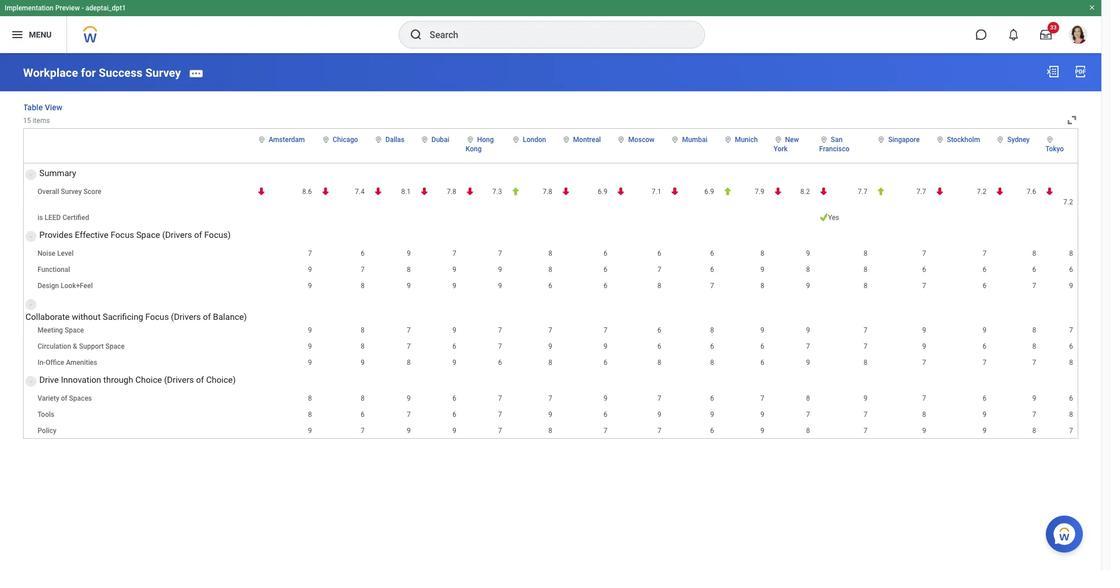 Task type: locate. For each thing, give the bounding box(es) containing it.
close environment banner image
[[1089, 4, 1096, 11]]

is leed certified
[[38, 214, 89, 222]]

deteriorating image for 7.1
[[617, 187, 626, 196]]

through
[[103, 375, 133, 385]]

3 improving element from the left
[[877, 187, 926, 196]]

dallas
[[386, 136, 405, 144]]

collaborate without sacrificing focus (drivers of balance)
[[25, 312, 247, 322]]

location image left munich
[[724, 136, 733, 144]]

1 vertical spatial (drivers
[[171, 312, 201, 322]]

0 vertical spatial (drivers
[[162, 230, 192, 240]]

amsterdam
[[269, 136, 305, 144]]

support
[[79, 343, 104, 351]]

7 location image from the left
[[774, 136, 783, 144]]

items
[[33, 117, 50, 125]]

look+feel
[[61, 282, 93, 290]]

8
[[549, 250, 553, 258], [761, 250, 765, 258], [864, 250, 868, 258], [1033, 250, 1037, 258], [1070, 250, 1074, 258], [407, 266, 411, 274], [549, 266, 553, 274], [806, 266, 810, 274], [864, 266, 868, 274], [361, 282, 365, 290], [658, 282, 662, 290], [761, 282, 765, 290], [864, 282, 868, 290], [361, 326, 365, 334], [710, 326, 714, 334], [1033, 326, 1037, 334], [361, 343, 365, 351], [1033, 343, 1037, 351], [407, 359, 411, 367], [549, 359, 553, 367], [658, 359, 662, 367], [710, 359, 714, 367], [864, 359, 868, 367], [1070, 359, 1074, 367], [308, 395, 312, 403], [361, 395, 365, 403], [806, 395, 810, 403], [308, 411, 312, 419], [923, 411, 926, 419], [1070, 411, 1074, 419], [549, 427, 553, 435], [806, 427, 810, 435], [1033, 427, 1037, 435]]

deteriorating element right 7.6
[[1046, 187, 1074, 207]]

moscow link
[[628, 133, 655, 144]]

adeptai_dpt1
[[86, 4, 126, 12]]

deteriorating element right 8.6
[[321, 187, 365, 196]]

0 horizontal spatial 7.7
[[858, 188, 868, 196]]

7.7 inside 'deteriorating' element
[[858, 188, 868, 196]]

5 deteriorating image from the left
[[671, 187, 680, 196]]

deteriorating element down 'kong'
[[466, 187, 502, 196]]

deteriorating image for 11th 'deteriorating' element
[[936, 187, 944, 196]]

workplace for success survey link
[[23, 66, 181, 80]]

4 location image from the left
[[724, 136, 733, 144]]

survey left score
[[61, 188, 82, 196]]

4 location image from the left
[[466, 136, 475, 144]]

export to excel image
[[1046, 65, 1060, 79]]

0 vertical spatial space
[[136, 230, 160, 240]]

(drivers left balance)
[[171, 312, 201, 322]]

location image left the singapore at the right
[[877, 136, 886, 144]]

(drivers right "choice"
[[164, 375, 194, 385]]

7 deteriorating image from the left
[[936, 187, 944, 196]]

5 deteriorating image from the left
[[996, 187, 1005, 196]]

montreal
[[573, 136, 601, 144]]

location image
[[257, 136, 266, 144], [562, 136, 571, 144], [671, 136, 680, 144], [724, 136, 733, 144], [877, 136, 886, 144], [996, 136, 1005, 144]]

deteriorating image for 'deteriorating' element containing 8.1
[[374, 187, 383, 196]]

7.8
[[447, 188, 457, 196], [543, 188, 553, 196]]

(drivers for focus
[[171, 312, 201, 322]]

2 horizontal spatial improving element
[[877, 187, 926, 196]]

3 deteriorating image from the left
[[420, 187, 429, 196]]

1 collapse image from the top
[[26, 168, 33, 182]]

space for support
[[105, 343, 125, 351]]

deteriorating image right 7.9
[[774, 187, 783, 196]]

3 location image from the left
[[420, 136, 429, 144]]

1 vertical spatial space
[[65, 326, 84, 334]]

1 improving image from the left
[[511, 187, 520, 196]]

1 deteriorating element from the left
[[257, 187, 312, 196]]

of for choice)
[[196, 375, 204, 385]]

1 horizontal spatial survey
[[145, 66, 181, 80]]

1 7.7 from the left
[[858, 188, 868, 196]]

0 horizontal spatial survey
[[61, 188, 82, 196]]

1 horizontal spatial 7.8
[[543, 188, 553, 196]]

2 horizontal spatial space
[[136, 230, 160, 240]]

1 horizontal spatial 6.9
[[705, 188, 714, 196]]

level
[[57, 250, 74, 258]]

workplace for success survey main content
[[0, 53, 1102, 450]]

4 deteriorating image from the left
[[774, 187, 783, 196]]

score
[[84, 188, 101, 196]]

0 horizontal spatial 7.8
[[447, 188, 457, 196]]

2 location image from the left
[[374, 136, 383, 144]]

9 deteriorating element from the left
[[774, 187, 810, 196]]

profile logan mcneil image
[[1069, 25, 1088, 46]]

deteriorating element right 7.4
[[374, 187, 411, 196]]

1 vertical spatial focus
[[145, 312, 169, 322]]

location image for mumbai
[[671, 136, 680, 144]]

circulation
[[38, 343, 71, 351]]

10 deteriorating element from the left
[[820, 187, 868, 196]]

survey right success
[[145, 66, 181, 80]]

(drivers left focus)
[[162, 230, 192, 240]]

chicago link
[[333, 133, 358, 144]]

munich
[[735, 136, 758, 144]]

space right support
[[105, 343, 125, 351]]

improving element down munich
[[724, 187, 765, 196]]

of for balance)
[[203, 312, 211, 322]]

location image for new york
[[774, 136, 783, 144]]

2 6.9 from the left
[[705, 188, 714, 196]]

8 location image from the left
[[820, 136, 829, 144]]

0 vertical spatial focus
[[111, 230, 134, 240]]

table view
[[23, 103, 62, 112]]

2 deteriorating image from the left
[[466, 187, 475, 196]]

5 location image from the left
[[511, 136, 521, 144]]

fullscreen image
[[1066, 114, 1079, 126]]

deteriorating image left 7.6
[[996, 187, 1005, 196]]

tokyo
[[1046, 145, 1064, 153]]

location image left mumbai
[[671, 136, 680, 144]]

7
[[308, 250, 312, 258], [453, 250, 457, 258], [498, 250, 502, 258], [923, 250, 926, 258], [983, 250, 987, 258], [361, 266, 365, 274], [658, 266, 662, 274], [710, 282, 714, 290], [923, 282, 926, 290], [1033, 282, 1037, 290], [407, 326, 411, 334], [498, 326, 502, 334], [549, 326, 553, 334], [604, 326, 608, 334], [864, 326, 868, 334], [1070, 326, 1074, 334], [407, 343, 411, 351], [498, 343, 502, 351], [806, 343, 810, 351], [864, 343, 868, 351], [923, 359, 926, 367], [983, 359, 987, 367], [1033, 359, 1037, 367], [498, 395, 502, 403], [549, 395, 553, 403], [658, 395, 662, 403], [761, 395, 765, 403], [923, 395, 926, 403], [407, 411, 411, 419], [498, 411, 502, 419], [806, 411, 810, 419], [864, 411, 868, 419], [1033, 411, 1037, 419], [361, 427, 365, 435], [498, 427, 502, 435], [604, 427, 608, 435], [658, 427, 662, 435], [864, 427, 868, 435], [1070, 427, 1074, 435]]

improving element down the singapore at the right
[[877, 187, 926, 196]]

improving element right 7.3
[[511, 187, 553, 196]]

sydney link
[[1008, 133, 1030, 144]]

2 deteriorating element from the left
[[321, 187, 365, 196]]

1 vertical spatial collapse image
[[26, 298, 33, 312]]

1 horizontal spatial 7.2
[[1064, 198, 1074, 206]]

francisco
[[820, 145, 850, 153]]

7.7 down the singapore at the right
[[917, 188, 926, 196]]

7.2 down tokyo at the right top of page
[[1064, 198, 1074, 206]]

location image left amsterdam
[[257, 136, 266, 144]]

deteriorating image left 8.6
[[257, 187, 266, 196]]

york
[[774, 145, 788, 153]]

0 horizontal spatial 6.9
[[598, 188, 608, 196]]

deteriorating image left 7.1
[[617, 187, 626, 196]]

collapse image
[[26, 230, 33, 244]]

location image up york
[[774, 136, 783, 144]]

3 collapse image from the top
[[26, 375, 33, 389]]

location image up tokyo at the right top of page
[[1046, 136, 1055, 144]]

dallas link
[[386, 133, 405, 144]]

effective
[[75, 230, 109, 240]]

(drivers for choice
[[164, 375, 194, 385]]

table
[[23, 103, 43, 112]]

deteriorating image
[[321, 187, 330, 196], [374, 187, 383, 196], [420, 187, 429, 196], [562, 187, 571, 196], [671, 187, 680, 196], [820, 187, 828, 196], [936, 187, 944, 196]]

collapse image for summary
[[26, 168, 33, 182]]

location image up 'kong'
[[466, 136, 475, 144]]

3 deteriorating element from the left
[[374, 187, 411, 196]]

deteriorating image left 7.3
[[466, 187, 475, 196]]

1 deteriorating image from the left
[[321, 187, 330, 196]]

is
[[38, 214, 43, 222]]

deteriorating element containing 7.7
[[820, 187, 868, 196]]

2 collapse image from the top
[[26, 298, 33, 312]]

deteriorating element down stockholm
[[936, 187, 987, 196]]

6.9 left improving icon
[[705, 188, 714, 196]]

1 horizontal spatial 7.7
[[917, 188, 926, 196]]

7.7
[[858, 188, 868, 196], [917, 188, 926, 196]]

7.7 right the 8.2
[[858, 188, 868, 196]]

improving image
[[511, 187, 520, 196], [877, 187, 886, 196]]

summary
[[39, 168, 76, 178]]

deteriorating element down montreal
[[562, 187, 608, 196]]

7.3
[[493, 188, 502, 196]]

7.8 right 7.3
[[543, 188, 553, 196]]

12 deteriorating element from the left
[[996, 187, 1037, 196]]

2 location image from the left
[[562, 136, 571, 144]]

deteriorating image
[[257, 187, 266, 196], [466, 187, 475, 196], [617, 187, 626, 196], [774, 187, 783, 196], [996, 187, 1005, 196], [1046, 187, 1055, 196]]

hong kong
[[466, 136, 494, 153]]

location image left dallas
[[374, 136, 383, 144]]

singapore link
[[889, 133, 920, 144]]

location image for dallas
[[374, 136, 383, 144]]

new york
[[774, 136, 799, 153]]

6 location image from the left
[[996, 136, 1005, 144]]

justify image
[[10, 28, 24, 42]]

6 deteriorating image from the left
[[820, 187, 828, 196]]

of
[[194, 230, 202, 240], [203, 312, 211, 322], [196, 375, 204, 385], [61, 395, 67, 403]]

0 horizontal spatial focus
[[111, 230, 134, 240]]

10 location image from the left
[[1046, 136, 1055, 144]]

location image left 'london'
[[511, 136, 521, 144]]

dubai link
[[432, 133, 450, 144]]

3 location image from the left
[[671, 136, 680, 144]]

deteriorating element containing 7.4
[[321, 187, 365, 196]]

of left focus)
[[194, 230, 202, 240]]

overall
[[38, 188, 59, 196]]

deteriorating element left improving icon
[[671, 187, 714, 196]]

6.9
[[598, 188, 608, 196], [705, 188, 714, 196]]

location image left montreal
[[562, 136, 571, 144]]

circulation & support space
[[38, 343, 125, 351]]

view
[[45, 103, 62, 112]]

4 deteriorating image from the left
[[562, 187, 571, 196]]

singapore
[[889, 136, 920, 144]]

7.8 left 7.3
[[447, 188, 457, 196]]

0 vertical spatial collapse image
[[26, 168, 33, 182]]

1 horizontal spatial space
[[105, 343, 125, 351]]

view printable version (pdf) image
[[1074, 65, 1088, 79]]

(drivers
[[162, 230, 192, 240], [171, 312, 201, 322], [164, 375, 194, 385]]

11 deteriorating element from the left
[[936, 187, 987, 196]]

1 7.8 from the left
[[447, 188, 457, 196]]

deteriorating image right 7.6
[[1046, 187, 1055, 196]]

improving image for 7.7
[[877, 187, 886, 196]]

1 deteriorating image from the left
[[257, 187, 266, 196]]

chicago
[[333, 136, 358, 144]]

deteriorating element right 8.1
[[420, 187, 457, 196]]

2 vertical spatial space
[[105, 343, 125, 351]]

6 location image from the left
[[617, 136, 626, 144]]

1 6.9 from the left
[[598, 188, 608, 196]]

7.2
[[977, 188, 987, 196], [1064, 198, 1074, 206]]

deteriorating element down the moscow
[[617, 187, 662, 196]]

6 deteriorating element from the left
[[562, 187, 608, 196]]

deteriorating element containing 7.3
[[466, 187, 502, 196]]

deteriorating element right 7.9
[[774, 187, 810, 196]]

7 deteriorating element from the left
[[617, 187, 662, 196]]

0 vertical spatial survey
[[145, 66, 181, 80]]

focus right 'sacrificing'
[[145, 312, 169, 322]]

deteriorating element
[[257, 187, 312, 196], [321, 187, 365, 196], [374, 187, 411, 196], [420, 187, 457, 196], [466, 187, 502, 196], [562, 187, 608, 196], [617, 187, 662, 196], [671, 187, 714, 196], [774, 187, 810, 196], [820, 187, 868, 196], [936, 187, 987, 196], [996, 187, 1037, 196], [1046, 187, 1074, 207]]

location image for amsterdam
[[257, 136, 266, 144]]

5 location image from the left
[[877, 136, 886, 144]]

location image
[[321, 136, 330, 144], [374, 136, 383, 144], [420, 136, 429, 144], [466, 136, 475, 144], [511, 136, 521, 144], [617, 136, 626, 144], [774, 136, 783, 144], [820, 136, 829, 144], [936, 136, 945, 144], [1046, 136, 1055, 144]]

focus right effective
[[111, 230, 134, 240]]

0 horizontal spatial space
[[65, 326, 84, 334]]

inbox large image
[[1041, 29, 1052, 40]]

space right effective
[[136, 230, 160, 240]]

3 deteriorating image from the left
[[617, 187, 626, 196]]

2 vertical spatial collapse image
[[26, 375, 33, 389]]

location image for montreal
[[562, 136, 571, 144]]

7.2 left 7.6
[[977, 188, 987, 196]]

focus
[[111, 230, 134, 240], [145, 312, 169, 322]]

2 improving element from the left
[[724, 187, 765, 196]]

location image left the moscow
[[617, 136, 626, 144]]

improving image for 7.8
[[511, 187, 520, 196]]

of for focus)
[[194, 230, 202, 240]]

8.1
[[401, 188, 411, 196]]

0 vertical spatial 7.2
[[977, 188, 987, 196]]

san francisco link
[[820, 133, 850, 153]]

1 vertical spatial 7.2
[[1064, 198, 1074, 206]]

workplace
[[23, 66, 78, 80]]

collapse image
[[26, 168, 33, 182], [26, 298, 33, 312], [26, 375, 33, 389]]

4 deteriorating element from the left
[[420, 187, 457, 196]]

deteriorating image for 7.3
[[466, 187, 475, 196]]

1 location image from the left
[[257, 136, 266, 144]]

deteriorating element containing 7.6
[[996, 187, 1037, 196]]

2 deteriorating image from the left
[[374, 187, 383, 196]]

1 vertical spatial survey
[[61, 188, 82, 196]]

location image left stockholm
[[936, 136, 945, 144]]

1 location image from the left
[[321, 136, 330, 144]]

location image for munich
[[724, 136, 733, 144]]

leed
[[45, 214, 61, 222]]

location image left chicago
[[321, 136, 330, 144]]

6 deteriorating image from the left
[[1046, 187, 1055, 196]]

hong
[[477, 136, 494, 144]]

deteriorating image for 'deteriorating' element containing 7.7
[[820, 187, 828, 196]]

location image left dubai
[[420, 136, 429, 144]]

9 location image from the left
[[936, 136, 945, 144]]

deteriorating element up yes
[[820, 187, 868, 196]]

location image left the sydney
[[996, 136, 1005, 144]]

-
[[82, 4, 84, 12]]

0 horizontal spatial improving image
[[511, 187, 520, 196]]

deteriorating element containing 7.1
[[617, 187, 662, 196]]

0 horizontal spatial improving element
[[511, 187, 553, 196]]

new
[[786, 136, 799, 144]]

1 horizontal spatial improving element
[[724, 187, 765, 196]]

2 improving image from the left
[[877, 187, 886, 196]]

deteriorating image for 7.6
[[996, 187, 1005, 196]]

6.9 left 7.1
[[598, 188, 608, 196]]

2 vertical spatial (drivers
[[164, 375, 194, 385]]

5 deteriorating element from the left
[[466, 187, 502, 196]]

innovation
[[61, 375, 101, 385]]

location image for moscow
[[617, 136, 626, 144]]

space
[[136, 230, 160, 240], [65, 326, 84, 334], [105, 343, 125, 351]]

deteriorating element down the sydney
[[996, 187, 1037, 196]]

1 horizontal spatial improving image
[[877, 187, 886, 196]]

location image left san
[[820, 136, 829, 144]]

drive
[[39, 375, 59, 385]]

variety
[[38, 395, 59, 403]]

deteriorating image for 8.2
[[774, 187, 783, 196]]

improving element
[[511, 187, 553, 196], [724, 187, 765, 196], [877, 187, 926, 196]]

of left "choice)"
[[196, 375, 204, 385]]

location image for stockholm
[[936, 136, 945, 144]]

of left balance)
[[203, 312, 211, 322]]

deteriorating element down amsterdam
[[257, 187, 312, 196]]

0 horizontal spatial 7.2
[[977, 188, 987, 196]]

1 improving element from the left
[[511, 187, 553, 196]]

menu button
[[0, 16, 67, 53]]

space up &
[[65, 326, 84, 334]]

table view button
[[23, 102, 62, 114]]

Search Workday  search field
[[430, 22, 681, 47]]



Task type: vqa. For each thing, say whether or not it's contained in the screenshot.


Task type: describe. For each thing, give the bounding box(es) containing it.
preview
[[55, 4, 80, 12]]

1 horizontal spatial focus
[[145, 312, 169, 322]]

success
[[99, 66, 142, 80]]

7.9
[[755, 188, 765, 196]]

location image for hong kong
[[466, 136, 475, 144]]

deteriorating image for 8th 'deteriorating' element
[[671, 187, 680, 196]]

2 7.8 from the left
[[543, 188, 553, 196]]

33 button
[[1034, 22, 1060, 47]]

collapse image for collaborate without sacrificing focus (drivers of balance)
[[26, 298, 33, 312]]

7.2 for 13th 'deteriorating' element
[[1064, 198, 1074, 206]]

location image for tokyo
[[1046, 136, 1055, 144]]

notifications large image
[[1008, 29, 1020, 40]]

san
[[831, 136, 843, 144]]

7.1
[[652, 188, 662, 196]]

tools
[[38, 411, 54, 419]]

certified
[[63, 214, 89, 222]]

location image for london
[[511, 136, 521, 144]]

location image for singapore
[[877, 136, 886, 144]]

collapse image for drive innovation through choice (drivers of choice)
[[26, 375, 33, 389]]

policy
[[38, 427, 56, 435]]

overall survey score
[[38, 188, 101, 196]]

6.9 for 8th 'deteriorating' element
[[705, 188, 714, 196]]

london
[[523, 136, 546, 144]]

choice
[[135, 375, 162, 385]]

menu banner
[[0, 0, 1102, 53]]

&
[[73, 343, 77, 351]]

amenities
[[66, 359, 97, 367]]

munich link
[[735, 133, 758, 144]]

noise
[[38, 250, 56, 258]]

sacrificing
[[103, 312, 143, 322]]

meeting
[[38, 326, 63, 334]]

location image for dubai
[[420, 136, 429, 144]]

15
[[23, 117, 31, 125]]

design look+feel
[[38, 282, 93, 290]]

amsterdam link
[[269, 133, 305, 144]]

space for focus
[[136, 230, 160, 240]]

8.6
[[302, 188, 312, 196]]

8.2
[[801, 188, 810, 196]]

menu
[[29, 30, 52, 39]]

7.8 inside 'deteriorating' element
[[447, 188, 457, 196]]

san francisco
[[820, 136, 850, 153]]

implementation
[[5, 4, 54, 12]]

deteriorating element containing 8.1
[[374, 187, 411, 196]]

deteriorating image for 'deteriorating' element containing 7.8
[[420, 187, 429, 196]]

choice)
[[206, 375, 236, 385]]

deteriorating element containing 7.8
[[420, 187, 457, 196]]

mumbai link
[[682, 133, 708, 144]]

kong
[[466, 145, 482, 153]]

workplace for success survey
[[23, 66, 181, 80]]

13 deteriorating element from the left
[[1046, 187, 1074, 207]]

collaborate
[[25, 312, 70, 322]]

(drivers for space
[[162, 230, 192, 240]]

meeting space
[[38, 326, 84, 334]]

provides
[[39, 230, 73, 240]]

montreal link
[[573, 133, 601, 144]]

deteriorating element containing 8.2
[[774, 187, 810, 196]]

7.2 for 11th 'deteriorating' element
[[977, 188, 987, 196]]

improving image
[[724, 187, 732, 196]]

yes
[[828, 214, 840, 222]]

of right the variety
[[61, 395, 67, 403]]

in-
[[38, 359, 46, 367]]

improving element containing 7.9
[[724, 187, 765, 196]]

functional
[[38, 266, 70, 274]]

without
[[72, 312, 101, 322]]

deteriorating image for eighth 'deteriorating' element from right
[[562, 187, 571, 196]]

improving element containing 7.8
[[511, 187, 553, 196]]

8 deteriorating element from the left
[[671, 187, 714, 196]]

new york link
[[774, 133, 799, 153]]

drive innovation through choice (drivers of choice)
[[39, 375, 236, 385]]

6.9 for eighth 'deteriorating' element from right
[[598, 188, 608, 196]]

deteriorating element containing 8.6
[[257, 187, 312, 196]]

for
[[81, 66, 96, 80]]

deteriorating image for 8.6
[[257, 187, 266, 196]]

focus)
[[204, 230, 231, 240]]

implementation preview -   adeptai_dpt1
[[5, 4, 126, 12]]

7.4
[[355, 188, 365, 196]]

stockholm
[[947, 136, 981, 144]]

improving element containing 7.7
[[877, 187, 926, 196]]

london link
[[523, 133, 546, 144]]

deteriorating image for 7.2
[[1046, 187, 1055, 196]]

location image for sydney
[[996, 136, 1005, 144]]

office
[[46, 359, 64, 367]]

deteriorating image for 'deteriorating' element containing 7.4
[[321, 187, 330, 196]]

33
[[1051, 24, 1057, 31]]

location image for chicago
[[321, 136, 330, 144]]

15 items
[[23, 117, 50, 125]]

dubai
[[432, 136, 450, 144]]

search image
[[409, 28, 423, 42]]

design
[[38, 282, 59, 290]]

noise level
[[38, 250, 74, 258]]

in-office amenities
[[38, 359, 97, 367]]

2 7.7 from the left
[[917, 188, 926, 196]]

mumbai
[[682, 136, 708, 144]]

provides effective focus space (drivers of focus)
[[39, 230, 231, 240]]

hong kong link
[[466, 133, 494, 153]]

location image for san francisco
[[820, 136, 829, 144]]

spaces
[[69, 395, 92, 403]]

variety of spaces
[[38, 395, 92, 403]]

tokyo link
[[1046, 143, 1064, 153]]

moscow
[[628, 136, 655, 144]]

7.6
[[1027, 188, 1037, 196]]



